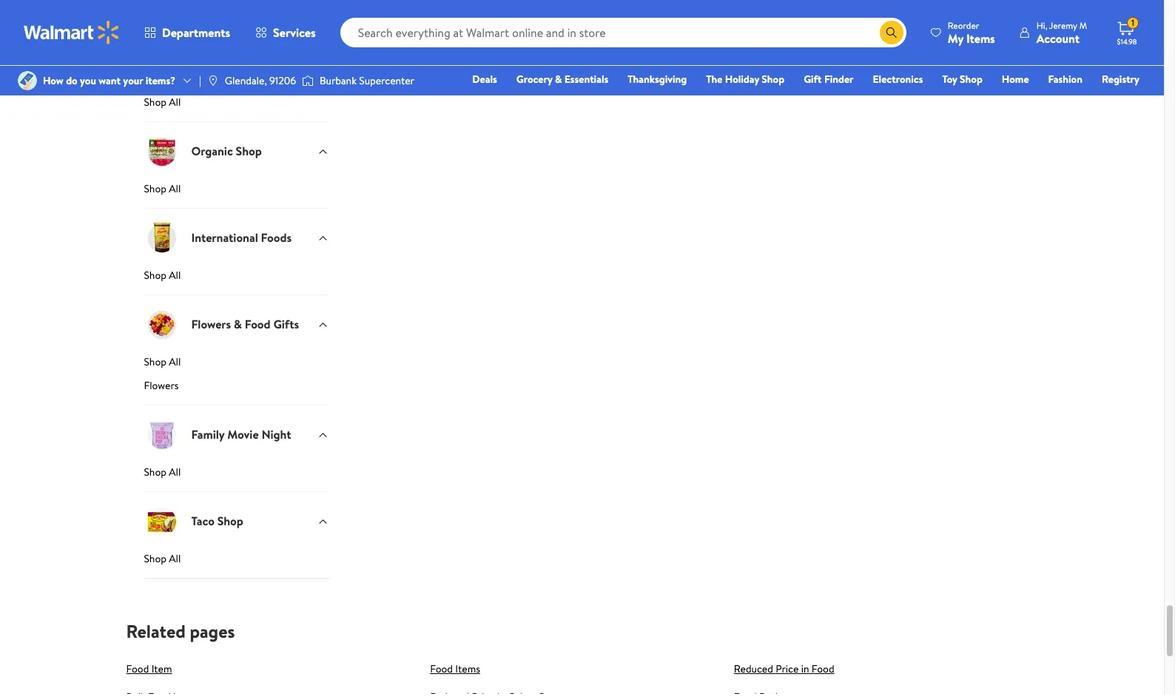 Task type: locate. For each thing, give the bounding box(es) containing it.
shop all for new & trending
[[144, 94, 181, 109]]

shop all for international foods
[[144, 268, 181, 282]]

search icon image
[[886, 27, 898, 38]]

shop all link for taco
[[144, 551, 329, 578]]

shop all link
[[144, 94, 329, 121], [144, 181, 329, 208], [144, 268, 329, 294], [144, 354, 329, 375], [144, 465, 329, 491], [144, 551, 329, 578]]

food
[[245, 316, 271, 333], [126, 661, 149, 676], [430, 661, 453, 676], [812, 661, 835, 676]]

m
[[1080, 19, 1087, 31]]

essentials
[[565, 72, 609, 87]]

shop all link down taco shop
[[144, 551, 329, 578]]

shop all link down the glendale,
[[144, 94, 329, 121]]

reduced
[[734, 661, 773, 676]]

gift finder link
[[797, 71, 861, 87]]

& left gifts
[[234, 316, 242, 333]]

finder
[[825, 72, 854, 87]]

flowers link
[[144, 378, 329, 405]]

all
[[169, 94, 181, 109], [169, 181, 181, 196], [169, 268, 181, 282], [169, 354, 181, 369], [169, 465, 181, 479], [169, 551, 181, 566]]

food item
[[126, 661, 172, 676]]

2 shop all from the top
[[144, 181, 181, 196]]

items?
[[146, 73, 175, 88]]

3 shop all link from the top
[[144, 268, 329, 294]]

all for family
[[169, 465, 181, 479]]

& for food
[[234, 316, 242, 333]]

family
[[191, 427, 225, 443]]

6 shop all from the top
[[144, 551, 181, 566]]

5 shop all link from the top
[[144, 465, 329, 491]]

electronics
[[873, 72, 923, 87]]

1 all from the top
[[169, 94, 181, 109]]

6 all from the top
[[169, 551, 181, 566]]

the holiday shop link
[[700, 71, 791, 87]]

shop all link up international foods
[[144, 181, 329, 208]]

departments
[[162, 24, 230, 41]]

debit
[[1051, 93, 1077, 107]]

glendale,
[[225, 73, 267, 88]]

new & trending
[[191, 56, 273, 73]]

flowers inside dropdown button
[[191, 316, 231, 333]]

account
[[1037, 30, 1080, 46]]

|
[[199, 73, 201, 88]]

0 vertical spatial flowers
[[191, 316, 231, 333]]

flowers & food gifts button
[[144, 294, 329, 354]]

flowers for flowers link
[[144, 378, 179, 393]]

the holiday shop
[[706, 72, 785, 87]]

2 shop all link from the top
[[144, 181, 329, 208]]

registry
[[1102, 72, 1140, 87]]

2 all from the top
[[169, 181, 181, 196]]

 image left how
[[18, 71, 37, 90]]

shop all link for family
[[144, 465, 329, 491]]

shop all link down family movie night
[[144, 465, 329, 491]]

5 shop all from the top
[[144, 465, 181, 479]]

how
[[43, 73, 64, 88]]

1 horizontal spatial  image
[[207, 75, 219, 87]]

3 all from the top
[[169, 268, 181, 282]]

gift finder
[[804, 72, 854, 87]]

0 horizontal spatial flowers
[[144, 378, 179, 393]]

2 horizontal spatial &
[[555, 72, 562, 87]]

1 shop all link from the top
[[144, 94, 329, 121]]

0 horizontal spatial items
[[456, 661, 480, 676]]

5 all from the top
[[169, 465, 181, 479]]

shop inside dropdown button
[[236, 143, 262, 159]]

& for essentials
[[555, 72, 562, 87]]

all for taco
[[169, 551, 181, 566]]

1 vertical spatial items
[[456, 661, 480, 676]]

1 horizontal spatial flowers
[[191, 316, 231, 333]]

thanksgiving
[[628, 72, 687, 87]]

flowers & food gifts
[[191, 316, 299, 333]]

thanksgiving link
[[621, 71, 694, 87]]

4 shop all from the top
[[144, 354, 181, 369]]

1 shop all from the top
[[144, 94, 181, 109]]

international foods button
[[144, 208, 329, 268]]

items
[[967, 30, 995, 46], [456, 661, 480, 676]]

burbank supercenter
[[320, 73, 415, 88]]

taco shop button
[[144, 491, 329, 551]]

flowers
[[191, 316, 231, 333], [144, 378, 179, 393]]

reduced price in food
[[734, 661, 835, 676]]

0 vertical spatial items
[[967, 30, 995, 46]]

organic shop
[[191, 143, 262, 159]]

1 horizontal spatial &
[[234, 316, 242, 333]]

6 shop all link from the top
[[144, 551, 329, 578]]

shop all link for new
[[144, 94, 329, 121]]

 image right |
[[207, 75, 219, 87]]

1 horizontal spatial items
[[967, 30, 995, 46]]

price
[[776, 661, 799, 676]]

grocery
[[517, 72, 553, 87]]

items inside reorder my items
[[967, 30, 995, 46]]

food items
[[430, 661, 480, 676]]

shop all link for organic
[[144, 181, 329, 208]]

4 shop all link from the top
[[144, 354, 329, 375]]

& right new
[[217, 56, 225, 73]]

do
[[66, 73, 78, 88]]

Search search field
[[340, 18, 907, 47]]

& right grocery
[[555, 72, 562, 87]]

shop all
[[144, 94, 181, 109], [144, 181, 181, 196], [144, 268, 181, 282], [144, 354, 181, 369], [144, 465, 181, 479], [144, 551, 181, 566]]

3 shop all from the top
[[144, 268, 181, 282]]

registry one debit
[[1027, 72, 1140, 107]]

shop all for family movie night
[[144, 465, 181, 479]]

grocery & essentials
[[517, 72, 609, 87]]

shop all for taco shop
[[144, 551, 181, 566]]

0 horizontal spatial  image
[[18, 71, 37, 90]]

 image
[[18, 71, 37, 90], [302, 73, 314, 88], [207, 75, 219, 87]]

how do you want your items?
[[43, 73, 175, 88]]

related pages
[[126, 618, 235, 644]]

pages
[[190, 618, 235, 644]]

shop all link down international foods
[[144, 268, 329, 294]]

 image right 91206
[[302, 73, 314, 88]]

&
[[217, 56, 225, 73], [555, 72, 562, 87], [234, 316, 242, 333]]

home link
[[996, 71, 1036, 87]]

0 horizontal spatial &
[[217, 56, 225, 73]]

services button
[[243, 15, 328, 50]]

burbank
[[320, 73, 357, 88]]

gift
[[804, 72, 822, 87]]

4 all from the top
[[169, 354, 181, 369]]

shop
[[762, 72, 785, 87], [960, 72, 983, 87], [144, 94, 166, 109], [236, 143, 262, 159], [144, 181, 166, 196], [144, 268, 166, 282], [144, 354, 166, 369], [144, 465, 166, 479], [217, 513, 243, 530], [144, 551, 166, 566]]

registry link
[[1096, 71, 1147, 87]]

2 horizontal spatial  image
[[302, 73, 314, 88]]

food items link
[[430, 661, 480, 676]]

one debit link
[[1020, 92, 1083, 108]]

shop all link up flowers link
[[144, 354, 329, 375]]

1 vertical spatial flowers
[[144, 378, 179, 393]]

toy shop link
[[936, 71, 990, 87]]



Task type: describe. For each thing, give the bounding box(es) containing it.
Walmart Site-Wide search field
[[340, 18, 907, 47]]

 image for how do you want your items?
[[18, 71, 37, 90]]

you
[[80, 73, 96, 88]]

 image for glendale, 91206
[[207, 75, 219, 87]]

new & trending button
[[144, 34, 329, 94]]

one
[[1027, 93, 1049, 107]]

reorder
[[948, 19, 980, 31]]

taco
[[191, 513, 215, 530]]

walmart image
[[24, 21, 120, 44]]

deals link
[[466, 71, 504, 87]]

services
[[273, 24, 316, 41]]

family movie night button
[[144, 405, 329, 465]]

glendale, 91206
[[225, 73, 296, 88]]

hi,
[[1037, 19, 1048, 31]]

reorder my items
[[948, 19, 995, 46]]

all for international
[[169, 268, 181, 282]]

shop inside dropdown button
[[217, 513, 243, 530]]

tools link
[[144, 8, 329, 34]]

all for organic
[[169, 181, 181, 196]]

movie
[[227, 427, 259, 443]]

organic
[[191, 143, 233, 159]]

reduced price in food link
[[734, 661, 835, 676]]

& for trending
[[217, 56, 225, 73]]

deals
[[473, 72, 497, 87]]

electronics link
[[866, 71, 930, 87]]

want
[[99, 73, 121, 88]]

foods
[[261, 230, 292, 246]]

tools
[[144, 8, 167, 23]]

food inside dropdown button
[[245, 316, 271, 333]]

walmart+ link
[[1089, 92, 1147, 108]]

supercenter
[[359, 73, 415, 88]]

walmart+
[[1096, 93, 1140, 107]]

night
[[262, 427, 291, 443]]

home
[[1002, 72, 1029, 87]]

family movie night
[[191, 427, 291, 443]]

international foods
[[191, 230, 292, 246]]

fashion link
[[1042, 71, 1090, 87]]

in
[[801, 661, 809, 676]]

gifts
[[273, 316, 299, 333]]

toy shop
[[943, 72, 983, 87]]

fashion
[[1049, 72, 1083, 87]]

my
[[948, 30, 964, 46]]

your
[[123, 73, 143, 88]]

jeremy
[[1050, 19, 1078, 31]]

$14.98
[[1117, 36, 1137, 47]]

taco shop
[[191, 513, 243, 530]]

trending
[[228, 56, 273, 73]]

shop all for organic shop
[[144, 181, 181, 196]]

item
[[152, 661, 172, 676]]

91206
[[269, 73, 296, 88]]

food item link
[[126, 661, 172, 676]]

organic shop button
[[144, 121, 329, 181]]

related
[[126, 618, 186, 644]]

shop all link for international
[[144, 268, 329, 294]]

new
[[191, 56, 215, 73]]

1 $14.98
[[1117, 16, 1137, 47]]

holiday
[[725, 72, 760, 87]]

1
[[1132, 16, 1135, 29]]

the
[[706, 72, 723, 87]]

flowers for flowers & food gifts
[[191, 316, 231, 333]]

departments button
[[132, 15, 243, 50]]

all for new
[[169, 94, 181, 109]]

hi, jeremy m account
[[1037, 19, 1087, 46]]

international
[[191, 230, 258, 246]]

toy
[[943, 72, 958, 87]]

grocery & essentials link
[[510, 71, 615, 87]]

 image for burbank supercenter
[[302, 73, 314, 88]]



Task type: vqa. For each thing, say whether or not it's contained in the screenshot.
the
yes



